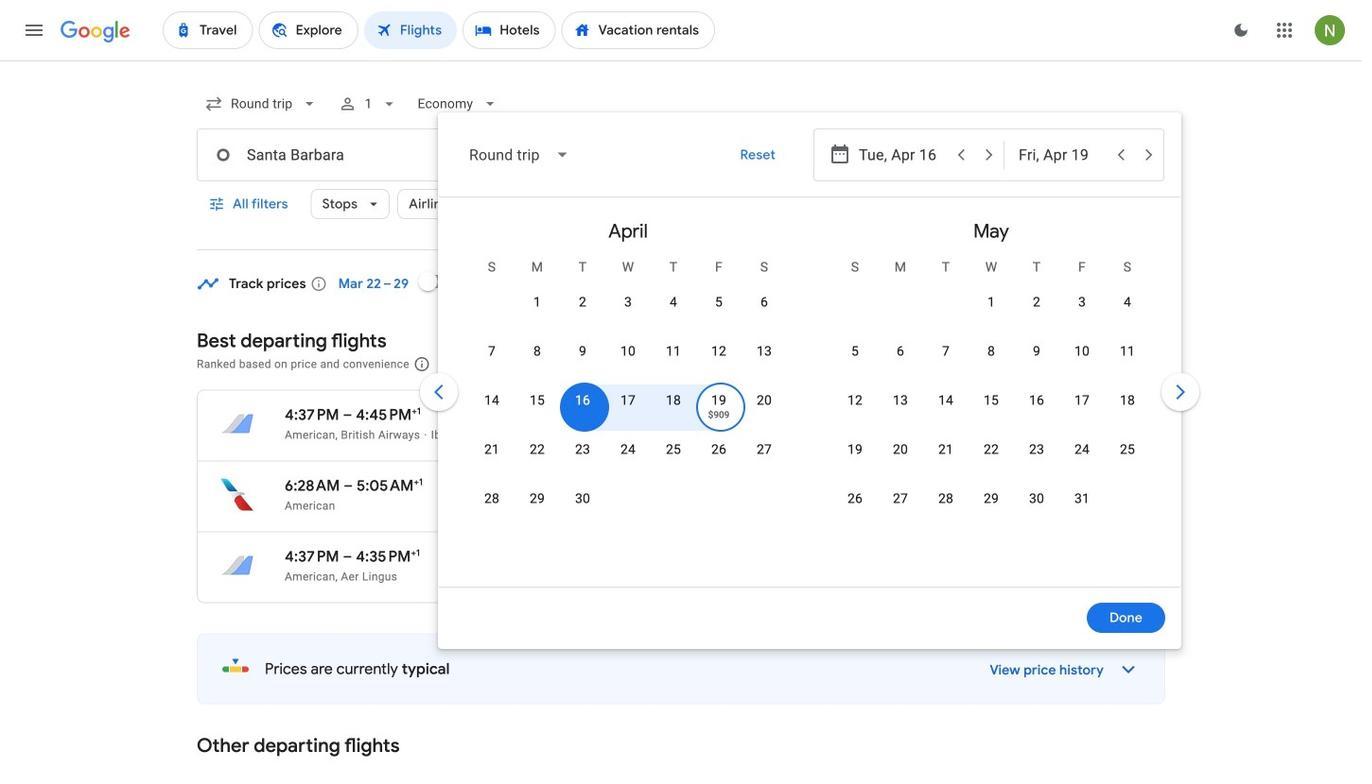 Task type: vqa. For each thing, say whether or not it's contained in the screenshot.
Sun, May 12 "Element"
yes



Task type: describe. For each thing, give the bounding box(es) containing it.
row up 'wed, apr 10' element
[[515, 277, 787, 339]]

layover (1 of 2) is a 2 hr 20 min layover at phoenix sky harbor international airport in phoenix. layover (2 of 2) is a 2 hr layover at heathrow airport in london. element
[[689, 428, 812, 443]]

2 row group from the left
[[810, 205, 1173, 580]]

thu, may 2 element
[[1033, 293, 1040, 312]]

swap origin and destination. image
[[486, 144, 509, 166]]

fri, may 10 element
[[1074, 342, 1090, 361]]

thu, apr 11 element
[[666, 342, 681, 361]]

row up wed, apr 24 element
[[469, 383, 787, 437]]

wed, apr 17 element
[[620, 392, 636, 411]]

mon, may 20 element
[[893, 441, 908, 460]]

tue, may 21 element
[[938, 441, 953, 460]]

860 US dollars text field
[[1053, 406, 1089, 425]]

thu, may 23 element
[[1029, 441, 1044, 460]]

wed, apr 24 element
[[620, 441, 636, 460]]

wed, may 15 element
[[984, 392, 999, 411]]

fri, may 31 element
[[1074, 490, 1090, 509]]

1 row group from the left
[[446, 205, 810, 580]]

fri, may 24 element
[[1074, 441, 1090, 460]]

sat, apr 13 element
[[757, 342, 772, 361]]

sun, apr 21 element
[[484, 441, 499, 460]]

Departure time: 6:28 AM. text field
[[285, 477, 340, 496]]

sat, apr 27 element
[[757, 441, 772, 460]]

fri, apr 12 element
[[711, 342, 726, 361]]

thu, apr 25 element
[[666, 441, 681, 460]]

mon, apr 22 element
[[530, 441, 545, 460]]

Arrival time: 5:05 AM on  Saturday, March 23. text field
[[357, 477, 423, 496]]

sat, apr 20 element
[[757, 392, 772, 411]]

wed, may 8 element
[[987, 342, 995, 361]]

thu, apr 18 element
[[666, 392, 681, 411]]

sun, may 12 element
[[847, 392, 863, 411]]

tue, apr 2 element
[[579, 293, 586, 312]]

learn more about tracked prices image
[[310, 276, 327, 293]]

sat, apr 6 element
[[760, 293, 768, 312]]

sun, may 26 element
[[847, 490, 863, 509]]

row up fri, may 10 element
[[969, 277, 1150, 339]]

Arrival time: 4:45 PM on  Saturday, March 23. text field
[[356, 406, 421, 425]]

sat, may 11 element
[[1120, 342, 1135, 361]]

wed, may 1 element
[[987, 293, 995, 312]]

row up wed, apr 17 element
[[469, 334, 787, 388]]

tue, apr 9 element
[[579, 342, 586, 361]]

thu, may 16 element
[[1029, 392, 1044, 411]]

tue, may 7 element
[[942, 342, 950, 361]]

total duration 15 hr 37 min. element
[[566, 477, 689, 499]]

thu, may 9 element
[[1033, 342, 1040, 361]]

Return text field
[[1019, 130, 1106, 181]]

sun, may 19 element
[[847, 441, 863, 460]]

row up wed, may 29 'element'
[[832, 432, 1150, 486]]

departure time: 4:37 pm. text field for leaves santa barbara airport at 4:37 pm on friday, march 22 and arrives at dublin airport at 4:45 pm on saturday, march 23. element
[[285, 406, 339, 425]]

wed, apr 10 element
[[620, 342, 636, 361]]

mon, apr 15 element
[[530, 392, 545, 411]]

mon, may 6 element
[[897, 342, 904, 361]]

Return text field
[[1019, 130, 1149, 181]]



Task type: locate. For each thing, give the bounding box(es) containing it.
next image
[[1158, 370, 1203, 415]]

learn more about ranking image
[[413, 356, 430, 373]]

tue, may 28 element
[[938, 490, 953, 509]]

2 departure time: 4:37 pm. text field from the top
[[285, 548, 339, 567]]

Departure text field
[[859, 130, 989, 181], [859, 130, 946, 181]]

thu, may 30 element
[[1029, 490, 1044, 509]]

row down mon, apr 22 element on the bottom of the page
[[469, 481, 605, 535]]

main content
[[197, 259, 1165, 769]]

row group
[[446, 205, 810, 580], [810, 205, 1173, 580]]

None search field
[[197, 81, 1203, 650]]

1019 US dollars text field
[[1045, 477, 1089, 496]]

layover (1 of 2) is a 1 hr layover at phoenix sky harbor international airport in phoenix. layover (2 of 2) is a 3 hr 10 min layover at heathrow airport in london. element
[[689, 570, 812, 585]]

row down "tue, may 21" element
[[832, 481, 1105, 535]]

leaves santa barbara airport at 4:37 pm on friday, march 22 and arrives at dublin airport at 4:35 pm on saturday, march 23. element
[[285, 548, 420, 567]]

departure time: 4:37 pm. text field for leaves santa barbara airport at 4:37 pm on friday, march 22 and arrives at dublin airport at 4:35 pm on saturday, march 23. element
[[285, 548, 339, 567]]

sun, apr 7 element
[[488, 342, 496, 361]]

fri, apr 19, return date. element
[[711, 392, 726, 411]]

sat, may 4 element
[[1124, 293, 1131, 312]]

previous image
[[416, 370, 462, 415]]

tue, apr 30 element
[[575, 490, 590, 509]]

leaves santa barbara airport at 6:28 am on friday, march 22 and arrives at dublin airport at 5:05 am on saturday, march 23. element
[[285, 477, 423, 496]]

mon, apr 8 element
[[533, 342, 541, 361]]

fri, may 3 element
[[1078, 293, 1086, 312]]

mon, apr 1 element
[[533, 293, 541, 312]]

total duration 17 hr 8 min. element
[[566, 406, 689, 428]]

None text field
[[197, 129, 494, 182]]

2 stops flight. element
[[689, 406, 738, 428]]

wed, may 29 element
[[984, 490, 999, 509]]

sun, may 5 element
[[851, 342, 859, 361]]

fri, apr 5 element
[[715, 293, 723, 312]]

loading results progress bar
[[0, 61, 1362, 64]]

row up wed, may 22 'element'
[[832, 383, 1150, 437]]

mon, may 27 element
[[893, 490, 908, 509]]

departure time: 4:37 pm. text field up departure time: 6:28 am. text box
[[285, 406, 339, 425]]

main menu image
[[23, 19, 45, 42]]

wed, may 22 element
[[984, 441, 999, 460]]

row
[[515, 277, 787, 339], [969, 277, 1150, 339], [469, 334, 787, 388], [832, 334, 1150, 388], [469, 383, 787, 437], [832, 383, 1150, 437], [469, 432, 787, 486], [832, 432, 1150, 486], [469, 481, 605, 535], [832, 481, 1105, 535]]

1 departure time: 4:37 pm. text field from the top
[[285, 406, 339, 425]]

sun, apr 28 element
[[484, 490, 499, 509]]

mon, apr 29 element
[[530, 490, 545, 509]]

tue, apr 23 element
[[575, 441, 590, 460]]

departure time: 4:37 pm. text field down departure time: 6:28 am. text box
[[285, 548, 339, 567]]

wed, apr 3 element
[[624, 293, 632, 312]]

view price history image
[[1106, 647, 1151, 693]]

sat, may 18 element
[[1120, 392, 1135, 411]]

mon, may 13 element
[[893, 392, 908, 411]]

tue, apr 16, departure date. element
[[575, 392, 590, 411]]

thu, apr 4 element
[[670, 293, 677, 312]]

sat, may 25 element
[[1120, 441, 1135, 460]]

, 909 us dollars element
[[708, 411, 730, 420]]

tue, may 14 element
[[938, 392, 953, 411]]

1 vertical spatial departure time: 4:37 pm. text field
[[285, 548, 339, 567]]

Departure time: 4:37 PM. text field
[[285, 406, 339, 425], [285, 548, 339, 567]]

grid
[[446, 205, 1173, 599]]

fri, may 17 element
[[1074, 392, 1090, 411]]

find the best price region
[[197, 259, 1165, 315]]

row down total duration 17 hr 8 min. element
[[469, 432, 787, 486]]

None field
[[197, 87, 327, 121], [410, 87, 507, 121], [454, 132, 585, 178], [197, 87, 327, 121], [410, 87, 507, 121], [454, 132, 585, 178]]

0 vertical spatial departure time: 4:37 pm. text field
[[285, 406, 339, 425]]

Arrival time: 4:35 PM on  Saturday, March 23. text field
[[356, 548, 420, 567]]

sun, apr 14 element
[[484, 392, 499, 411]]

row up wed, may 15 element
[[832, 334, 1150, 388]]

fri, apr 26 element
[[711, 441, 726, 460]]

leaves santa barbara airport at 4:37 pm on friday, march 22 and arrives at dublin airport at 4:45 pm on saturday, march 23. element
[[285, 406, 421, 425]]

change appearance image
[[1218, 8, 1264, 53]]



